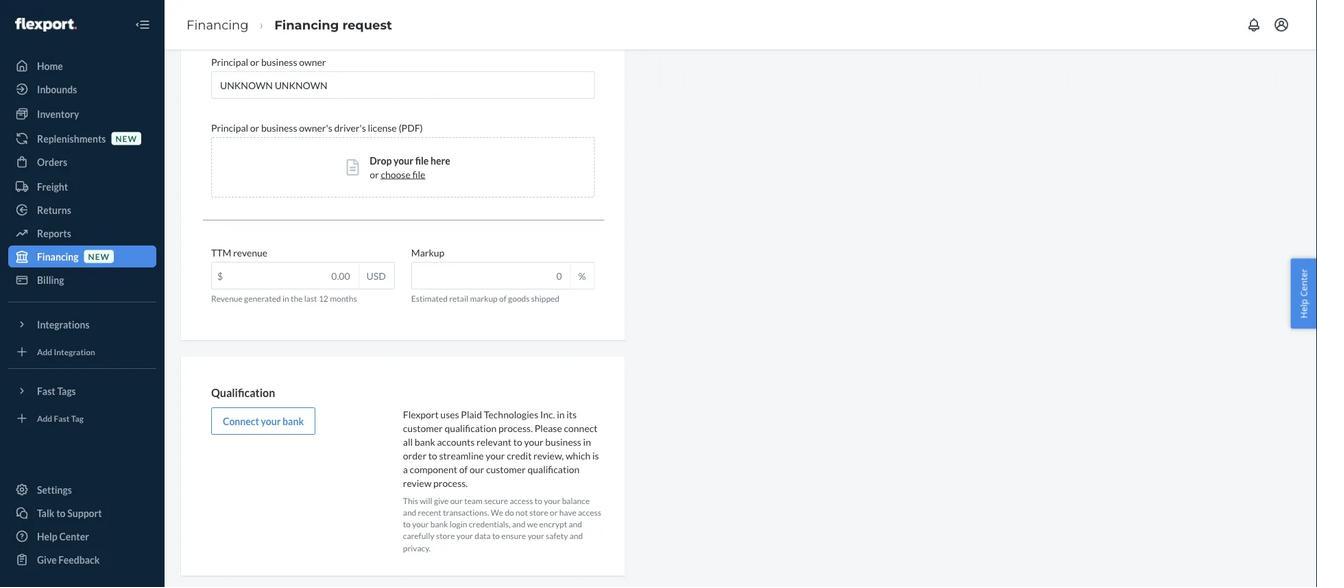 Task type: describe. For each thing, give the bounding box(es) containing it.
0 vertical spatial access
[[510, 496, 533, 506]]

feedback
[[59, 554, 100, 565]]

inbounds link
[[8, 78, 156, 100]]

2 vertical spatial in
[[583, 436, 591, 448]]

data
[[475, 531, 491, 541]]

financing link
[[187, 17, 249, 32]]

give
[[37, 554, 57, 565]]

1 vertical spatial fast
[[54, 413, 70, 423]]

choose
[[381, 169, 411, 180]]

0.00 text field
[[212, 263, 358, 289]]

Owner's full name field
[[211, 72, 595, 99]]

we
[[527, 520, 538, 530]]

settings link
[[8, 479, 156, 501]]

returns link
[[8, 199, 156, 221]]

0 text field
[[412, 263, 570, 289]]

your up have
[[544, 496, 561, 506]]

billing link
[[8, 269, 156, 291]]

secure
[[484, 496, 508, 506]]

orders link
[[8, 151, 156, 173]]

markup
[[411, 247, 445, 259]]

balance
[[562, 496, 590, 506]]

1 horizontal spatial process.
[[499, 422, 533, 434]]

home link
[[8, 55, 156, 77]]

(pdf)
[[399, 122, 423, 134]]

connect
[[564, 422, 598, 434]]

1 horizontal spatial store
[[530, 508, 548, 518]]

estimated retail markup of goods shipped
[[411, 294, 560, 304]]

or inside this will give our team secure access to your balance and recent transactions. we do not store or have access to your bank login credentials, and we encrypt and carefully store your data to ensure your safety and privacy.
[[550, 508, 558, 518]]

open notifications image
[[1246, 16, 1263, 33]]

1 vertical spatial qualification
[[528, 463, 580, 475]]

or inside drop your file here or choose file
[[370, 169, 379, 180]]

this will give our team secure access to your balance and recent transactions. we do not store or have access to your bank login credentials, and we encrypt and carefully store your data to ensure your safety and privacy.
[[403, 496, 601, 553]]

financing request link
[[274, 17, 392, 32]]

tag
[[71, 413, 84, 423]]

new for replenishments
[[116, 133, 137, 143]]

and down not
[[512, 520, 526, 530]]

to down credentials,
[[492, 531, 500, 541]]

connect your bank button
[[211, 408, 316, 435]]

license
[[368, 122, 397, 134]]

0 horizontal spatial help
[[37, 530, 57, 542]]

help center inside button
[[1298, 269, 1310, 318]]

principal or business owner
[[211, 56, 326, 68]]

its
[[567, 409, 577, 420]]

integrations
[[37, 319, 90, 330]]

of inside flexport uses plaid technologies inc. in its customer qualification process. please connect all bank accounts relevant to your business in order to streamline your credit review, which is a component of our customer qualification review process.
[[459, 463, 468, 475]]

close navigation image
[[134, 16, 151, 33]]

shipped
[[531, 294, 560, 304]]

0 vertical spatial qualification
[[445, 422, 497, 434]]

financing for financing 'link'
[[187, 17, 249, 32]]

add integration link
[[8, 341, 156, 363]]

1 vertical spatial access
[[578, 508, 601, 518]]

login
[[450, 520, 467, 530]]

to up component
[[428, 450, 437, 461]]

generated
[[244, 294, 281, 304]]

streamline
[[439, 450, 484, 461]]

owner
[[299, 56, 326, 68]]

settings
[[37, 484, 72, 496]]

connect your bank
[[223, 415, 304, 427]]

encrypt
[[539, 520, 567, 530]]

billing
[[37, 274, 64, 286]]

add fast tag link
[[8, 407, 156, 429]]

component
[[410, 463, 457, 475]]

review
[[403, 477, 432, 489]]

%
[[579, 270, 586, 282]]

orders
[[37, 156, 67, 168]]

fast tags
[[37, 385, 76, 397]]

will
[[420, 496, 432, 506]]

relevant
[[477, 436, 512, 448]]

fast tags button
[[8, 380, 156, 402]]

flexport uses plaid technologies inc. in its customer qualification process. please connect all bank accounts relevant to your business in order to streamline your credit review, which is a component of our customer qualification review process.
[[403, 409, 599, 489]]

business inside flexport uses plaid technologies inc. in its customer qualification process. please connect all bank accounts relevant to your business in order to streamline your credit review, which is a component of our customer qualification review process.
[[545, 436, 582, 448]]

integration
[[54, 347, 95, 357]]

1 vertical spatial process.
[[434, 477, 468, 489]]

1 vertical spatial store
[[436, 531, 455, 541]]

add integration
[[37, 347, 95, 357]]

retail
[[449, 294, 468, 304]]

0 horizontal spatial in
[[283, 294, 289, 304]]

plaid
[[461, 409, 482, 420]]

our inside flexport uses plaid technologies inc. in its customer qualification process. please connect all bank accounts relevant to your business in order to streamline your credit review, which is a component of our customer qualification review process.
[[470, 463, 484, 475]]

review,
[[534, 450, 564, 461]]

team
[[464, 496, 483, 506]]

0 vertical spatial of
[[499, 294, 507, 304]]

1 vertical spatial help center
[[37, 530, 89, 542]]

drop your file here or choose file
[[370, 155, 450, 180]]

0 horizontal spatial center
[[59, 530, 89, 542]]

the
[[291, 294, 303, 304]]

connect
[[223, 415, 259, 427]]

technologies
[[484, 409, 539, 420]]

driver's
[[334, 122, 366, 134]]

bank inside this will give our team secure access to your balance and recent transactions. we do not store or have access to your bank login credentials, and we encrypt and carefully store your data to ensure your safety and privacy.
[[431, 520, 448, 530]]

freight link
[[8, 176, 156, 198]]

ttm
[[211, 247, 231, 259]]

and down this
[[403, 508, 416, 518]]

inc.
[[540, 409, 555, 420]]

is
[[593, 450, 599, 461]]

reports
[[37, 227, 71, 239]]

your inside drop your file here or choose file
[[394, 155, 414, 167]]

carefully
[[403, 531, 435, 541]]



Task type: locate. For each thing, give the bounding box(es) containing it.
usd
[[367, 270, 386, 282]]

2 vertical spatial bank
[[431, 520, 448, 530]]

business for owner's
[[261, 122, 297, 134]]

$
[[217, 270, 223, 282]]

to up carefully on the bottom left
[[403, 520, 411, 530]]

here
[[431, 155, 450, 167]]

financing for financing request
[[274, 17, 339, 32]]

in down connect
[[583, 436, 591, 448]]

1 vertical spatial file
[[412, 169, 425, 180]]

fast
[[37, 385, 55, 397], [54, 413, 70, 423]]

principal for principal or business owner's driver's license (pdf)
[[211, 122, 248, 134]]

access down balance
[[578, 508, 601, 518]]

new for financing
[[88, 251, 110, 261]]

1 horizontal spatial our
[[470, 463, 484, 475]]

our
[[470, 463, 484, 475], [450, 496, 463, 506]]

revenue
[[211, 294, 243, 304]]

center inside button
[[1298, 269, 1310, 297]]

or up encrypt
[[550, 508, 558, 518]]

process. down technologies
[[499, 422, 533, 434]]

ensure
[[502, 531, 526, 541]]

0 vertical spatial file
[[415, 155, 429, 167]]

help center
[[1298, 269, 1310, 318], [37, 530, 89, 542]]

all
[[403, 436, 413, 448]]

business
[[261, 56, 297, 68], [261, 122, 297, 134], [545, 436, 582, 448]]

1 principal from the top
[[211, 56, 248, 68]]

open account menu image
[[1274, 16, 1290, 33]]

in left the
[[283, 294, 289, 304]]

our up transactions.
[[450, 496, 463, 506]]

principal or business owner's driver's license (pdf)
[[211, 122, 423, 134]]

qualification down review,
[[528, 463, 580, 475]]

of down streamline
[[459, 463, 468, 475]]

0 horizontal spatial store
[[436, 531, 455, 541]]

to
[[514, 436, 522, 448], [428, 450, 437, 461], [535, 496, 542, 506], [56, 507, 66, 519], [403, 520, 411, 530], [492, 531, 500, 541]]

0 horizontal spatial qualification
[[445, 422, 497, 434]]

financing
[[187, 17, 249, 32], [274, 17, 339, 32], [37, 251, 79, 262]]

new down reports link
[[88, 251, 110, 261]]

0 horizontal spatial our
[[450, 496, 463, 506]]

in left its
[[557, 409, 565, 420]]

2 vertical spatial business
[[545, 436, 582, 448]]

your up choose
[[394, 155, 414, 167]]

customer down flexport
[[403, 422, 443, 434]]

1 vertical spatial center
[[59, 530, 89, 542]]

credit
[[507, 450, 532, 461]]

inbounds
[[37, 83, 77, 95]]

our inside this will give our team secure access to your balance and recent transactions. we do not store or have access to your bank login credentials, and we encrypt and carefully store your data to ensure your safety and privacy.
[[450, 496, 463, 506]]

and down have
[[569, 520, 582, 530]]

2 principal from the top
[[211, 122, 248, 134]]

principal for principal or business owner
[[211, 56, 248, 68]]

0 vertical spatial business
[[261, 56, 297, 68]]

integrations button
[[8, 313, 156, 335]]

help inside button
[[1298, 299, 1310, 318]]

and right "safety"
[[570, 531, 583, 541]]

qualification
[[211, 387, 275, 400]]

1 vertical spatial in
[[557, 409, 565, 420]]

estimated
[[411, 294, 448, 304]]

2 add from the top
[[37, 413, 52, 423]]

0 horizontal spatial process.
[[434, 477, 468, 489]]

1 vertical spatial customer
[[486, 463, 526, 475]]

of
[[499, 294, 507, 304], [459, 463, 468, 475]]

do
[[505, 508, 514, 518]]

bank inside flexport uses plaid technologies inc. in its customer qualification process. please connect all bank accounts relevant to your business in order to streamline your credit review, which is a component of our customer qualification review process.
[[415, 436, 435, 448]]

0 horizontal spatial help center
[[37, 530, 89, 542]]

flexport logo image
[[15, 18, 77, 32]]

0 vertical spatial help
[[1298, 299, 1310, 318]]

of left goods
[[499, 294, 507, 304]]

talk to support
[[37, 507, 102, 519]]

add for add fast tag
[[37, 413, 52, 423]]

your right connect on the left of the page
[[261, 415, 281, 427]]

access up not
[[510, 496, 533, 506]]

1 horizontal spatial new
[[116, 133, 137, 143]]

bank inside 'connect your bank' button
[[283, 415, 304, 427]]

1 add from the top
[[37, 347, 52, 357]]

tags
[[57, 385, 76, 397]]

talk
[[37, 507, 55, 519]]

1 vertical spatial help
[[37, 530, 57, 542]]

1 vertical spatial add
[[37, 413, 52, 423]]

1 horizontal spatial help center
[[1298, 269, 1310, 318]]

new
[[116, 133, 137, 143], [88, 251, 110, 261]]

a
[[403, 463, 408, 475]]

add for add integration
[[37, 347, 52, 357]]

talk to support button
[[8, 502, 156, 524]]

fast left tags
[[37, 385, 55, 397]]

reports link
[[8, 222, 156, 244]]

financing up owner
[[274, 17, 339, 32]]

home
[[37, 60, 63, 72]]

0 vertical spatial store
[[530, 508, 548, 518]]

1 vertical spatial of
[[459, 463, 468, 475]]

financing up principal or business owner
[[187, 17, 249, 32]]

1 horizontal spatial financing
[[187, 17, 249, 32]]

0 vertical spatial new
[[116, 133, 137, 143]]

0 vertical spatial process.
[[499, 422, 533, 434]]

last
[[304, 294, 317, 304]]

0 vertical spatial help center
[[1298, 269, 1310, 318]]

0 horizontal spatial customer
[[403, 422, 443, 434]]

add
[[37, 347, 52, 357], [37, 413, 52, 423]]

transactions.
[[443, 508, 489, 518]]

1 vertical spatial bank
[[415, 436, 435, 448]]

bank down 'recent' at the left bottom of page
[[431, 520, 448, 530]]

1 horizontal spatial access
[[578, 508, 601, 518]]

financing request
[[274, 17, 392, 32]]

help center link
[[8, 525, 156, 547]]

center
[[1298, 269, 1310, 297], [59, 530, 89, 542]]

process. up give
[[434, 477, 468, 489]]

business left owner
[[261, 56, 297, 68]]

1 horizontal spatial help
[[1298, 299, 1310, 318]]

1 horizontal spatial in
[[557, 409, 565, 420]]

inventory link
[[8, 103, 156, 125]]

store
[[530, 508, 548, 518], [436, 531, 455, 541]]

fast inside dropdown button
[[37, 385, 55, 397]]

your up carefully on the bottom left
[[412, 520, 429, 530]]

ttm revenue
[[211, 247, 268, 259]]

1 horizontal spatial qualification
[[528, 463, 580, 475]]

bank
[[283, 415, 304, 427], [415, 436, 435, 448], [431, 520, 448, 530]]

markup
[[470, 294, 498, 304]]

0 vertical spatial fast
[[37, 385, 55, 397]]

breadcrumbs navigation
[[176, 5, 403, 45]]

help
[[1298, 299, 1310, 318], [37, 530, 57, 542]]

and
[[403, 508, 416, 518], [512, 520, 526, 530], [569, 520, 582, 530], [570, 531, 583, 541]]

1 horizontal spatial customer
[[486, 463, 526, 475]]

give
[[434, 496, 449, 506]]

give feedback
[[37, 554, 100, 565]]

principal
[[211, 56, 248, 68], [211, 122, 248, 134]]

1 horizontal spatial center
[[1298, 269, 1310, 297]]

1 vertical spatial new
[[88, 251, 110, 261]]

2 horizontal spatial financing
[[274, 17, 339, 32]]

access
[[510, 496, 533, 506], [578, 508, 601, 518]]

to up credit on the bottom left of the page
[[514, 436, 522, 448]]

0 vertical spatial principal
[[211, 56, 248, 68]]

add down fast tags
[[37, 413, 52, 423]]

flexport
[[403, 409, 439, 420]]

replenishments
[[37, 133, 106, 144]]

0 vertical spatial in
[[283, 294, 289, 304]]

your down we
[[528, 531, 544, 541]]

bank right all
[[415, 436, 435, 448]]

drop
[[370, 155, 392, 167]]

0 horizontal spatial of
[[459, 463, 468, 475]]

freight
[[37, 181, 68, 192]]

or
[[250, 56, 259, 68], [250, 122, 259, 134], [370, 169, 379, 180], [550, 508, 558, 518]]

0 horizontal spatial access
[[510, 496, 533, 506]]

file right choose
[[412, 169, 425, 180]]

inventory
[[37, 108, 79, 120]]

add fast tag
[[37, 413, 84, 423]]

to right talk at the bottom
[[56, 507, 66, 519]]

months
[[330, 294, 357, 304]]

store down login
[[436, 531, 455, 541]]

request
[[342, 17, 392, 32]]

0 vertical spatial add
[[37, 347, 52, 357]]

financing down 'reports'
[[37, 251, 79, 262]]

revenue
[[233, 247, 268, 259]]

or down breadcrumbs 'navigation'
[[250, 56, 259, 68]]

business left owner's
[[261, 122, 297, 134]]

recent
[[418, 508, 442, 518]]

to inside button
[[56, 507, 66, 519]]

this
[[403, 496, 418, 506]]

file left here
[[415, 155, 429, 167]]

0 vertical spatial center
[[1298, 269, 1310, 297]]

business for owner
[[261, 56, 297, 68]]

0 horizontal spatial financing
[[37, 251, 79, 262]]

bank right connect on the left of the page
[[283, 415, 304, 427]]

1 vertical spatial business
[[261, 122, 297, 134]]

returns
[[37, 204, 71, 216]]

store up we
[[530, 508, 548, 518]]

your down please
[[524, 436, 544, 448]]

customer
[[403, 422, 443, 434], [486, 463, 526, 475]]

your down login
[[457, 531, 473, 541]]

safety
[[546, 531, 568, 541]]

0 vertical spatial our
[[470, 463, 484, 475]]

goods
[[508, 294, 530, 304]]

qualification down plaid
[[445, 422, 497, 434]]

revenue generated in the last 12 months
[[211, 294, 357, 304]]

12
[[319, 294, 328, 304]]

0 vertical spatial customer
[[403, 422, 443, 434]]

0 horizontal spatial new
[[88, 251, 110, 261]]

0 vertical spatial bank
[[283, 415, 304, 427]]

our down streamline
[[470, 463, 484, 475]]

give feedback button
[[8, 549, 156, 571]]

accounts
[[437, 436, 475, 448]]

your down relevant
[[486, 450, 505, 461]]

to up we
[[535, 496, 542, 506]]

help center button
[[1291, 258, 1317, 329]]

have
[[560, 508, 577, 518]]

not
[[516, 508, 528, 518]]

2 horizontal spatial in
[[583, 436, 591, 448]]

your inside button
[[261, 415, 281, 427]]

1 vertical spatial our
[[450, 496, 463, 506]]

credentials,
[[469, 520, 511, 530]]

fast left tag at the bottom left
[[54, 413, 70, 423]]

1 vertical spatial principal
[[211, 122, 248, 134]]

new up the orders link
[[116, 133, 137, 143]]

business up review,
[[545, 436, 582, 448]]

support
[[67, 507, 102, 519]]

or down drop
[[370, 169, 379, 180]]

which
[[566, 450, 591, 461]]

uses
[[441, 409, 459, 420]]

add left integration
[[37, 347, 52, 357]]

file alt image
[[347, 160, 359, 176]]

customer down credit on the bottom left of the page
[[486, 463, 526, 475]]

1 horizontal spatial of
[[499, 294, 507, 304]]

or left owner's
[[250, 122, 259, 134]]



Task type: vqa. For each thing, say whether or not it's contained in the screenshot.
Non-
no



